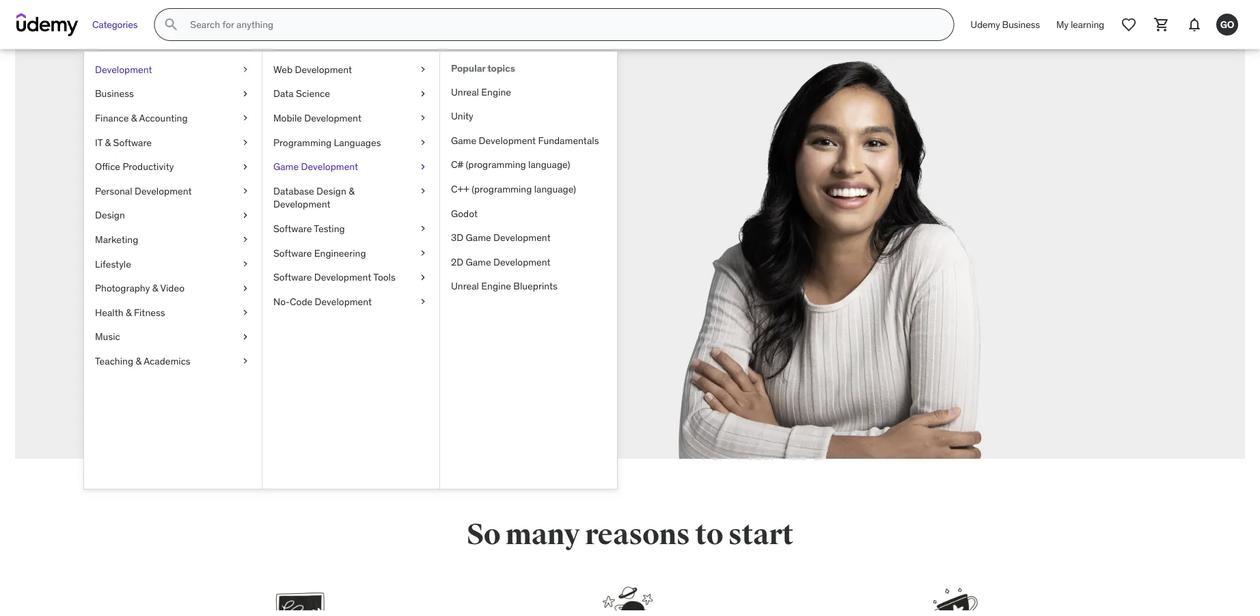 Task type: describe. For each thing, give the bounding box(es) containing it.
xsmall image for photography & video
[[240, 282, 251, 295]]

xsmall image for lifestyle
[[240, 257, 251, 271]]

tools
[[373, 271, 396, 284]]

xsmall image for database design & development
[[418, 184, 428, 198]]

come teach with us become an instructor and change lives — including your own
[[216, 171, 411, 290]]

game development fundamentals
[[451, 134, 599, 147]]

go
[[1220, 18, 1234, 30]]

design inside database design & development
[[316, 185, 346, 197]]

design link
[[84, 203, 262, 228]]

unity link
[[440, 104, 617, 128]]

& for software
[[105, 136, 111, 148]]

xsmall image for design
[[240, 209, 251, 222]]

software for software engineering
[[273, 247, 312, 259]]

c# (programming language)
[[451, 159, 570, 171]]

my
[[1056, 18, 1069, 31]]

c++ (programming language) link
[[440, 177, 617, 201]]

no-code development
[[273, 296, 372, 308]]

game up database
[[273, 161, 299, 173]]

many
[[506, 517, 580, 553]]

personal
[[95, 185, 132, 197]]

engine for unreal engine
[[481, 86, 511, 98]]

topics
[[487, 62, 515, 74]]

software for software testing
[[273, 223, 312, 235]]

to
[[695, 517, 723, 553]]

office
[[95, 161, 120, 173]]

code
[[290, 296, 312, 308]]

unreal engine
[[451, 86, 511, 98]]

xsmall image for no-code development
[[418, 295, 428, 309]]

categories button
[[84, 8, 146, 41]]

productivity
[[123, 161, 174, 173]]

software testing
[[273, 223, 345, 235]]

submit search image
[[163, 16, 179, 33]]

it & software
[[95, 136, 152, 148]]

& inside database design & development
[[349, 185, 355, 197]]

learning
[[1071, 18, 1104, 31]]

categories
[[92, 18, 138, 31]]

office productivity
[[95, 161, 174, 173]]

xsmall image for development
[[240, 63, 251, 76]]

no-
[[273, 296, 290, 308]]

my learning link
[[1048, 8, 1113, 41]]

science
[[296, 88, 330, 100]]

testing
[[314, 223, 345, 235]]

unreal engine blueprints link
[[440, 274, 617, 299]]

finance & accounting
[[95, 112, 188, 124]]

xsmall image for health & fitness
[[240, 306, 251, 320]]

2d game development link
[[440, 250, 617, 274]]

xsmall image for game development
[[418, 160, 428, 174]]

personal development link
[[84, 179, 262, 203]]

it
[[95, 136, 103, 148]]

xsmall image for marketing
[[240, 233, 251, 247]]

development link
[[84, 57, 262, 82]]

game right 2d
[[466, 256, 491, 268]]

programming languages link
[[262, 130, 439, 155]]

programming
[[273, 136, 332, 148]]

xsmall image for office productivity
[[240, 160, 251, 174]]

data science link
[[262, 82, 439, 106]]

2d
[[451, 256, 463, 268]]

programming languages
[[273, 136, 381, 148]]

language) for c++ (programming language)
[[534, 183, 576, 195]]

blueprints
[[513, 280, 558, 293]]

language) for c# (programming language)
[[528, 159, 570, 171]]

finance & accounting link
[[84, 106, 262, 130]]

xsmall image for it & software
[[240, 136, 251, 149]]

godot link
[[440, 201, 617, 226]]

it & software link
[[84, 130, 262, 155]]

game development element
[[439, 52, 617, 489]]

3d
[[451, 232, 463, 244]]

2d game development
[[451, 256, 551, 268]]

3d game development link
[[440, 226, 617, 250]]

udemy business
[[971, 18, 1040, 31]]

unreal engine blueprints
[[451, 280, 558, 293]]

udemy business link
[[962, 8, 1048, 41]]

1 vertical spatial design
[[95, 209, 125, 221]]

xsmall image for music
[[240, 330, 251, 344]]

xsmall image for software testing
[[418, 222, 428, 236]]

software testing link
[[262, 217, 439, 241]]

health
[[95, 306, 123, 319]]

your
[[315, 273, 340, 290]]

instructor
[[285, 255, 341, 272]]

photography & video
[[95, 282, 185, 294]]

notifications image
[[1186, 16, 1203, 33]]

c# (programming language) link
[[440, 153, 617, 177]]

marketing link
[[84, 228, 262, 252]]

software engineering
[[273, 247, 366, 259]]

game right 3d
[[466, 232, 491, 244]]

business link
[[84, 82, 262, 106]]

xsmall image for data science
[[418, 87, 428, 101]]

music link
[[84, 325, 262, 349]]

finance
[[95, 112, 129, 124]]

unreal for unreal engine
[[451, 86, 479, 98]]

unity
[[451, 110, 473, 122]]

game development fundamentals link
[[440, 128, 617, 153]]



Task type: locate. For each thing, give the bounding box(es) containing it.
popular topics
[[451, 62, 515, 74]]

so many reasons to start
[[467, 517, 793, 553]]

(programming up "c++ (programming language)" at the left top
[[466, 159, 526, 171]]

xsmall image inside "health & fitness" link
[[240, 306, 251, 320]]

teaching & academics
[[95, 355, 190, 367]]

xsmall image for software engineering
[[418, 247, 428, 260]]

xsmall image inside personal development link
[[240, 184, 251, 198]]

us
[[295, 209, 331, 251]]

xsmall image inside teaching & academics link
[[240, 355, 251, 368]]

my learning
[[1056, 18, 1104, 31]]

& for accounting
[[131, 112, 137, 124]]

& for academics
[[136, 355, 142, 367]]

academics
[[144, 355, 190, 367]]

0 vertical spatial unreal
[[451, 86, 479, 98]]

language) inside "link"
[[528, 159, 570, 171]]

xsmall image inside business link
[[240, 87, 251, 101]]

xsmall image for business
[[240, 87, 251, 101]]

2 unreal from the top
[[451, 280, 479, 293]]

1 vertical spatial unreal
[[451, 280, 479, 293]]

1 vertical spatial language)
[[534, 183, 576, 195]]

wishlist image
[[1121, 16, 1137, 33]]

design down 'personal'
[[95, 209, 125, 221]]

mobile
[[273, 112, 302, 124]]

languages
[[334, 136, 381, 148]]

health & fitness
[[95, 306, 165, 319]]

& right teaching
[[136, 355, 142, 367]]

own
[[343, 273, 367, 290]]

office productivity link
[[84, 155, 262, 179]]

udemy image
[[16, 13, 79, 36]]

software inside "link"
[[113, 136, 152, 148]]

database design & development link
[[262, 179, 439, 217]]

software development tools link
[[262, 265, 439, 290]]

business
[[1002, 18, 1040, 31], [95, 88, 134, 100]]

xsmall image inside lifestyle link
[[240, 257, 251, 271]]

& left video
[[152, 282, 158, 294]]

music
[[95, 331, 120, 343]]

teaching & academics link
[[84, 349, 262, 374]]

mobile development link
[[262, 106, 439, 130]]

& right finance at the left
[[131, 112, 137, 124]]

xsmall image for web development
[[418, 63, 428, 76]]

database design & development
[[273, 185, 355, 211]]

become
[[216, 255, 264, 272]]

including
[[259, 273, 312, 290]]

development inside database design & development
[[273, 198, 330, 211]]

shopping cart with 0 items image
[[1154, 16, 1170, 33]]

data science
[[273, 88, 330, 100]]

so
[[467, 517, 500, 553]]

0 vertical spatial design
[[316, 185, 346, 197]]

start
[[728, 517, 793, 553]]

& down game development link
[[349, 185, 355, 197]]

& for video
[[152, 282, 158, 294]]

2 engine from the top
[[481, 280, 511, 293]]

& right 'it' at top left
[[105, 136, 111, 148]]

xsmall image inside the design link
[[240, 209, 251, 222]]

design
[[316, 185, 346, 197], [95, 209, 125, 221]]

popular
[[451, 62, 485, 74]]

xsmall image inside game development link
[[418, 160, 428, 174]]

web development link
[[262, 57, 439, 82]]

web
[[273, 63, 293, 76]]

no-code development link
[[262, 290, 439, 314]]

xsmall image inside "development" link
[[240, 63, 251, 76]]

software up office productivity
[[113, 136, 152, 148]]

—
[[245, 273, 256, 290]]

web development
[[273, 63, 352, 76]]

software engineering link
[[262, 241, 439, 265]]

fitness
[[134, 306, 165, 319]]

language)
[[528, 159, 570, 171], [534, 183, 576, 195]]

come
[[216, 171, 310, 214]]

(programming
[[466, 159, 526, 171], [472, 183, 532, 195]]

1 unreal from the top
[[451, 86, 479, 98]]

xsmall image
[[240, 87, 251, 101], [418, 87, 428, 101], [240, 112, 251, 125], [418, 112, 428, 125], [418, 271, 428, 284], [240, 282, 251, 295], [418, 295, 428, 309], [240, 306, 251, 320], [240, 355, 251, 368]]

xsmall image inside database design & development link
[[418, 184, 428, 198]]

(programming for c#
[[466, 159, 526, 171]]

lifestyle
[[95, 258, 131, 270]]

unreal engine link
[[440, 80, 617, 104]]

language) down the fundamentals
[[528, 159, 570, 171]]

xsmall image inside programming languages link
[[418, 136, 428, 149]]

language) down the c# (programming language) "link"
[[534, 183, 576, 195]]

software down software testing
[[273, 247, 312, 259]]

health & fitness link
[[84, 301, 262, 325]]

xsmall image inside software engineering link
[[418, 247, 428, 260]]

business right udemy
[[1002, 18, 1040, 31]]

xsmall image inside music link
[[240, 330, 251, 344]]

udemy
[[971, 18, 1000, 31]]

design down game development
[[316, 185, 346, 197]]

xsmall image for programming languages
[[418, 136, 428, 149]]

xsmall image inside software testing link
[[418, 222, 428, 236]]

& for fitness
[[126, 306, 132, 319]]

1 vertical spatial (programming
[[472, 183, 532, 195]]

0 vertical spatial business
[[1002, 18, 1040, 31]]

software development tools
[[273, 271, 396, 284]]

photography & video link
[[84, 276, 262, 301]]

xsmall image inside marketing link
[[240, 233, 251, 247]]

(programming inside "link"
[[466, 159, 526, 171]]

& right health
[[126, 306, 132, 319]]

xsmall image inside it & software "link"
[[240, 136, 251, 149]]

xsmall image for mobile development
[[418, 112, 428, 125]]

1 vertical spatial engine
[[481, 280, 511, 293]]

godot
[[451, 207, 478, 220]]

0 horizontal spatial business
[[95, 88, 134, 100]]

software for software development tools
[[273, 271, 312, 284]]

engine for unreal engine blueprints
[[481, 280, 511, 293]]

xsmall image inside the no-code development link
[[418, 295, 428, 309]]

xsmall image for teaching & academics
[[240, 355, 251, 368]]

engineering
[[314, 247, 366, 259]]

xsmall image for personal development
[[240, 184, 251, 198]]

unreal down 2d
[[451, 280, 479, 293]]

0 vertical spatial language)
[[528, 159, 570, 171]]

(programming down c# (programming language)
[[472, 183, 532, 195]]

engine down topics at the left of page
[[481, 86, 511, 98]]

software
[[113, 136, 152, 148], [273, 223, 312, 235], [273, 247, 312, 259], [273, 271, 312, 284]]

video
[[160, 282, 185, 294]]

game development
[[273, 161, 358, 173]]

xsmall image inside mobile development link
[[418, 112, 428, 125]]

mobile development
[[273, 112, 361, 124]]

business up finance at the left
[[95, 88, 134, 100]]

0 vertical spatial (programming
[[466, 159, 526, 171]]

xsmall image inside the web development link
[[418, 63, 428, 76]]

go link
[[1211, 8, 1244, 41]]

software up "software engineering"
[[273, 223, 312, 235]]

game down unity on the top left of page
[[451, 134, 476, 147]]

c#
[[451, 159, 464, 171]]

photography
[[95, 282, 150, 294]]

software up code
[[273, 271, 312, 284]]

teach
[[316, 171, 405, 214]]

engine
[[481, 86, 511, 98], [481, 280, 511, 293]]

0 vertical spatial engine
[[481, 86, 511, 98]]

lifestyle link
[[84, 252, 262, 276]]

game development link
[[262, 155, 439, 179]]

and
[[344, 255, 365, 272]]

unreal for unreal engine blueprints
[[451, 280, 479, 293]]

unreal down the popular
[[451, 86, 479, 98]]

database
[[273, 185, 314, 197]]

development
[[95, 63, 152, 76], [295, 63, 352, 76], [304, 112, 361, 124], [479, 134, 536, 147], [301, 161, 358, 173], [135, 185, 192, 197], [273, 198, 330, 211], [493, 232, 551, 244], [493, 256, 551, 268], [314, 271, 371, 284], [315, 296, 372, 308]]

& inside "link"
[[105, 136, 111, 148]]

xsmall image inside photography & video link
[[240, 282, 251, 295]]

xsmall image inside finance & accounting link
[[240, 112, 251, 125]]

1 horizontal spatial business
[[1002, 18, 1040, 31]]

c++
[[451, 183, 469, 195]]

xsmall image inside office productivity link
[[240, 160, 251, 174]]

Search for anything text field
[[187, 13, 937, 36]]

engine down the 2d game development
[[481, 280, 511, 293]]

data
[[273, 88, 294, 100]]

0 horizontal spatial design
[[95, 209, 125, 221]]

1 horizontal spatial design
[[316, 185, 346, 197]]

xsmall image for software development tools
[[418, 271, 428, 284]]

xsmall image inside data science link
[[418, 87, 428, 101]]

c++ (programming language)
[[451, 183, 576, 195]]

accounting
[[139, 112, 188, 124]]

(programming for c++
[[472, 183, 532, 195]]

xsmall image for finance & accounting
[[240, 112, 251, 125]]

an
[[267, 255, 281, 272]]

with
[[216, 209, 288, 251]]

xsmall image inside the software development tools link
[[418, 271, 428, 284]]

1 vertical spatial business
[[95, 88, 134, 100]]

&
[[131, 112, 137, 124], [105, 136, 111, 148], [349, 185, 355, 197], [152, 282, 158, 294], [126, 306, 132, 319], [136, 355, 142, 367]]

1 engine from the top
[[481, 86, 511, 98]]

reasons
[[585, 517, 690, 553]]

xsmall image
[[240, 63, 251, 76], [418, 63, 428, 76], [240, 136, 251, 149], [418, 136, 428, 149], [240, 160, 251, 174], [418, 160, 428, 174], [240, 184, 251, 198], [418, 184, 428, 198], [240, 209, 251, 222], [418, 222, 428, 236], [240, 233, 251, 247], [418, 247, 428, 260], [240, 257, 251, 271], [240, 330, 251, 344]]



Task type: vqa. For each thing, say whether or not it's contained in the screenshot.
xsmall icon inside the No-Code Development link
yes



